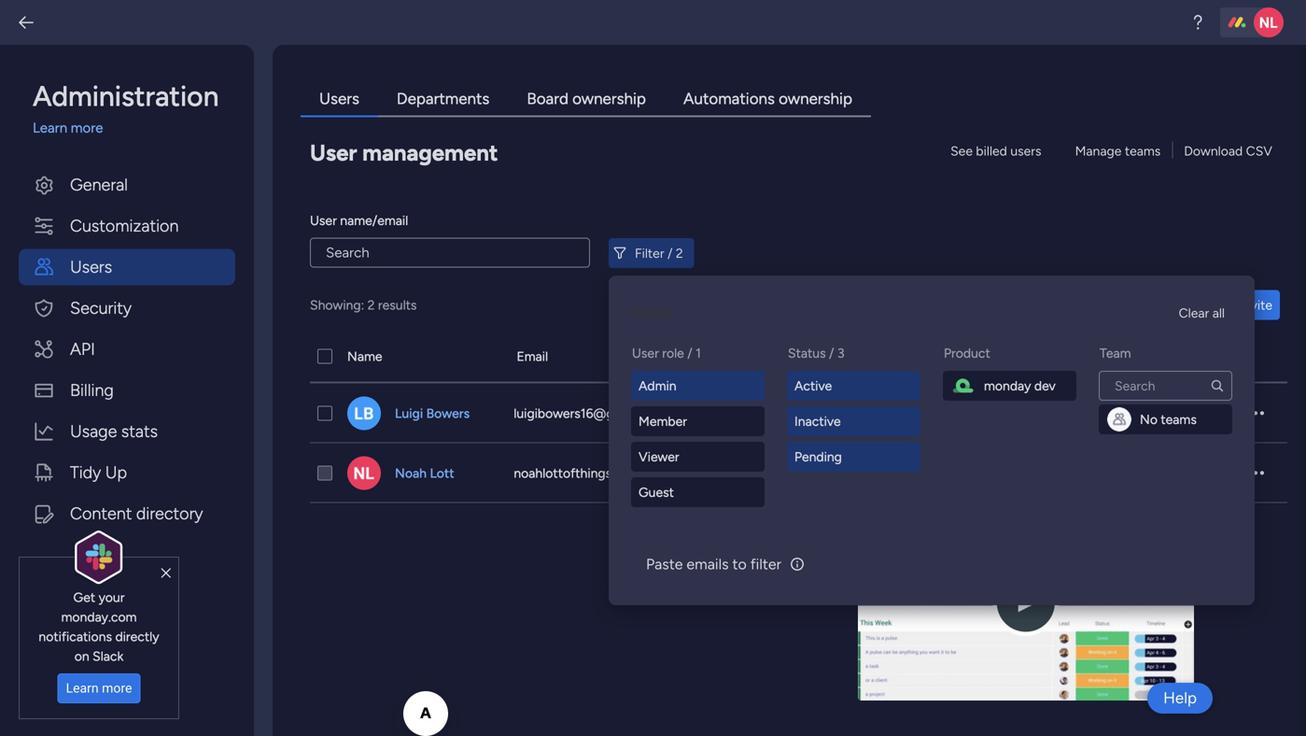 Task type: vqa. For each thing, say whether or not it's contained in the screenshot.
the rightmost app logo
no



Task type: locate. For each thing, give the bounding box(es) containing it.
noah lott link
[[392, 464, 457, 482]]

role up admin button
[[679, 348, 701, 364]]

2 left results
[[368, 297, 375, 313]]

1 vertical spatial v2 ellipsis image
[[1248, 465, 1265, 482]]

1 horizontal spatial nov
[[1175, 397, 1199, 413]]

users inside button
[[70, 257, 112, 277]]

teams for no teams
[[1162, 411, 1197, 427]]

active down active button
[[857, 405, 894, 421]]

row group
[[310, 383, 1288, 503]]

1 vertical spatial more
[[102, 681, 132, 696]]

monday dev
[[985, 378, 1056, 394]]

0 horizontal spatial ownership
[[573, 89, 646, 108]]

0 vertical spatial teams
[[1125, 143, 1161, 159]]

0 vertical spatial admin
[[639, 378, 677, 394]]

noah lott image right 'help' icon
[[1255, 7, 1284, 37]]

1 row from the top
[[310, 331, 1288, 383]]

noah lott image inside row
[[348, 456, 381, 490]]

users button
[[19, 249, 235, 285]]

user down filters
[[632, 345, 659, 361]]

2 vertical spatial active
[[857, 465, 894, 481]]

teams right manage
[[1125, 143, 1161, 159]]

automations
[[684, 89, 775, 108]]

invite
[[1241, 297, 1273, 313]]

inactive
[[795, 413, 841, 429]]

invite button
[[1213, 290, 1281, 320]]

usage stats button
[[19, 413, 235, 450]]

learn down on
[[66, 681, 99, 696]]

filter / 2 button
[[609, 238, 695, 268]]

dev
[[1035, 378, 1056, 394]]

user inside grid
[[649, 348, 676, 364]]

teams right 'no'
[[1162, 411, 1197, 427]]

to
[[733, 555, 747, 573]]

departments link
[[378, 82, 508, 117]]

1 ownership from the left
[[573, 89, 646, 108]]

3
[[838, 345, 845, 361]]

0 horizontal spatial 2
[[368, 297, 375, 313]]

1 vertical spatial users
[[70, 257, 112, 277]]

monday dev button
[[944, 371, 1077, 401]]

customization
[[70, 216, 179, 236]]

results
[[378, 297, 417, 313]]

slack
[[93, 648, 124, 664]]

on
[[74, 648, 89, 664]]

2023 right 'no'
[[1175, 414, 1205, 430]]

21, down search image
[[1202, 397, 1218, 413]]

more down the 'slack'
[[102, 681, 132, 696]]

active down status / 3
[[795, 378, 833, 394]]

viewer button
[[631, 442, 765, 472]]

nov 21, 2023 down dev
[[1028, 397, 1071, 430]]

/ left "1"
[[688, 345, 693, 361]]

1 2023 from the left
[[1028, 414, 1058, 430]]

3 row from the top
[[310, 443, 1288, 503]]

more inside button
[[102, 681, 132, 696]]

/ for filter
[[668, 245, 673, 261]]

0 horizontal spatial /
[[668, 245, 673, 261]]

1 vertical spatial active
[[857, 405, 894, 421]]

role inside grid
[[679, 348, 701, 364]]

21, down dev
[[1055, 397, 1071, 413]]

1 vertical spatial learn
[[66, 681, 99, 696]]

row group containing nov 21, 2023
[[310, 383, 1288, 503]]

0 horizontal spatial 2023
[[1028, 414, 1058, 430]]

row containing nov 21, 2023
[[310, 383, 1288, 443]]

tidy
[[70, 462, 101, 482]]

nov down dev
[[1028, 397, 1052, 413]]

active inside button
[[795, 378, 833, 394]]

admin down admin button
[[661, 405, 699, 421]]

admin
[[639, 378, 677, 394], [661, 405, 699, 421], [661, 465, 699, 481]]

user
[[310, 139, 357, 166], [310, 213, 337, 228], [632, 345, 659, 361], [649, 348, 676, 364]]

noah lott image left noah
[[348, 456, 381, 490]]

more down administration at the top of the page
[[71, 120, 103, 136]]

last
[[1188, 339, 1212, 355]]

admin inside button
[[639, 378, 677, 394]]

2 v2 ellipsis image from the top
[[1248, 465, 1265, 482]]

invited by
[[1106, 339, 1146, 374]]

row containing invited by
[[310, 331, 1288, 383]]

teams
[[968, 348, 1005, 364]]

0 vertical spatial v2 ellipsis image
[[1248, 405, 1265, 422]]

manage teams
[[1076, 143, 1161, 159]]

0 vertical spatial more
[[71, 120, 103, 136]]

1 vertical spatial noah lott image
[[348, 456, 381, 490]]

automations ownership link
[[665, 82, 872, 117]]

v2 ellipsis image
[[1248, 405, 1265, 422], [1248, 465, 1265, 482]]

21,
[[1055, 397, 1071, 413], [1202, 397, 1218, 413]]

1 vertical spatial teams
[[1162, 411, 1197, 427]]

1 horizontal spatial ownership
[[779, 89, 853, 108]]

user for user role / 1
[[632, 345, 659, 361]]

more inside administration learn more
[[71, 120, 103, 136]]

luigibowers16@gmail.com
[[514, 405, 666, 421]]

/ inside dropdown button
[[668, 245, 673, 261]]

1
[[696, 345, 702, 361]]

clear all
[[1179, 305, 1226, 321]]

user down users "link"
[[310, 139, 357, 166]]

user left "1"
[[649, 348, 676, 364]]

admin down viewer
[[661, 465, 699, 481]]

administration learn more
[[33, 79, 219, 136]]

board ownership link
[[508, 82, 665, 117]]

Search search field
[[1100, 371, 1233, 401]]

user role
[[649, 348, 701, 364]]

showing:
[[310, 297, 364, 313]]

download csv
[[1185, 143, 1273, 159]]

viewer
[[639, 449, 680, 465]]

first
[[1104, 405, 1129, 421]]

learn
[[33, 120, 67, 136], [66, 681, 99, 696]]

billed
[[977, 143, 1008, 159]]

administration
[[33, 79, 219, 113]]

showing: 2 results
[[310, 297, 417, 313]]

2 nov 21, 2023 from the left
[[1175, 397, 1218, 430]]

1 horizontal spatial 2
[[676, 245, 684, 261]]

ownership for board ownership
[[573, 89, 646, 108]]

0 vertical spatial users
[[319, 89, 360, 108]]

1 horizontal spatial noah lott image
[[1255, 7, 1284, 37]]

2 row from the top
[[310, 383, 1288, 443]]

user left name/email
[[310, 213, 337, 228]]

2 right filter
[[676, 245, 684, 261]]

2 21, from the left
[[1202, 397, 1218, 413]]

role left "1"
[[663, 345, 685, 361]]

lott
[[430, 465, 455, 481]]

ownership right board
[[573, 89, 646, 108]]

1 horizontal spatial /
[[688, 345, 693, 361]]

your
[[99, 589, 125, 605]]

no
[[1141, 411, 1158, 427]]

0 horizontal spatial nov
[[1028, 397, 1052, 413]]

learn down administration at the top of the page
[[33, 120, 67, 136]]

active down inactive 'button'
[[857, 465, 894, 481]]

1 v2 ellipsis image from the top
[[1248, 405, 1265, 422]]

row
[[310, 331, 1288, 383], [310, 383, 1288, 443], [310, 443, 1288, 503]]

users inside "link"
[[319, 89, 360, 108]]

0 vertical spatial 2
[[676, 245, 684, 261]]

noah lott image
[[1255, 7, 1284, 37], [348, 456, 381, 490]]

users up the user management on the top
[[319, 89, 360, 108]]

2023
[[1028, 414, 1058, 430], [1175, 414, 1205, 430]]

ownership right automations
[[779, 89, 853, 108]]

clear all button
[[1172, 298, 1233, 328]]

nov 21, 2023 down search image
[[1175, 397, 1218, 430]]

1 horizontal spatial 21,
[[1202, 397, 1218, 413]]

directly
[[115, 629, 159, 644]]

security
[[70, 298, 132, 318]]

nov right 'no'
[[1175, 397, 1199, 413]]

2 horizontal spatial /
[[830, 345, 835, 361]]

paste
[[646, 555, 683, 573]]

0 vertical spatial active
[[795, 378, 833, 394]]

user for user role
[[649, 348, 676, 364]]

active for luigibowers16@gmail.com
[[857, 405, 894, 421]]

0 horizontal spatial noah lott image
[[348, 456, 381, 490]]

noahlottofthings@gmail.com
[[514, 465, 685, 481]]

2023 down dev
[[1028, 414, 1058, 430]]

0 horizontal spatial users
[[70, 257, 112, 277]]

1 horizontal spatial users
[[319, 89, 360, 108]]

general button
[[19, 167, 235, 203]]

2 nov from the left
[[1175, 397, 1199, 413]]

nov
[[1028, 397, 1052, 413], [1175, 397, 1199, 413]]

help button
[[1148, 683, 1213, 714]]

2 vertical spatial admin
[[661, 465, 699, 481]]

filter / 2
[[635, 245, 684, 261]]

1 nov 21, 2023 from the left
[[1028, 397, 1071, 430]]

2 ownership from the left
[[779, 89, 853, 108]]

last active
[[1188, 339, 1223, 374]]

see billed users button
[[944, 136, 1050, 166]]

teams for manage teams
[[1125, 143, 1161, 159]]

1 nov from the left
[[1028, 397, 1052, 413]]

stats
[[121, 421, 158, 441]]

/ right filter
[[668, 245, 673, 261]]

0 horizontal spatial nov 21, 2023
[[1028, 397, 1071, 430]]

/ left 3
[[830, 345, 835, 361]]

0 horizontal spatial 21,
[[1055, 397, 1071, 413]]

/
[[668, 245, 673, 261], [688, 345, 693, 361], [830, 345, 835, 361]]

0 vertical spatial noah lott image
[[1255, 7, 1284, 37]]

email
[[517, 348, 548, 364]]

0 vertical spatial learn
[[33, 120, 67, 136]]

2
[[676, 245, 684, 261], [368, 297, 375, 313]]

None search field
[[1100, 371, 1233, 401]]

user name/email
[[310, 213, 408, 228]]

monday.com
[[61, 609, 137, 625]]

1 horizontal spatial 2023
[[1175, 414, 1205, 430]]

1 horizontal spatial nov 21, 2023
[[1175, 397, 1218, 430]]

admin down user role / 1
[[639, 378, 677, 394]]

grid
[[310, 331, 1288, 718]]

users up security on the top of the page
[[70, 257, 112, 277]]

manage teams button
[[1068, 136, 1169, 166]]



Task type: describe. For each thing, give the bounding box(es) containing it.
noah
[[395, 465, 427, 481]]

role for user role
[[679, 348, 701, 364]]

ownership for automations ownership
[[779, 89, 853, 108]]

by
[[1106, 358, 1121, 374]]

all
[[1213, 305, 1226, 321]]

usage stats
[[70, 421, 158, 441]]

help image
[[1189, 13, 1208, 32]]

name/email
[[340, 213, 408, 228]]

status
[[788, 345, 826, 361]]

learn more link
[[33, 118, 235, 139]]

csv
[[1247, 143, 1273, 159]]

grid containing invited by
[[310, 331, 1288, 718]]

get
[[73, 589, 95, 605]]

content directory
[[70, 504, 203, 524]]

search image
[[1211, 378, 1226, 393]]

no teams button
[[1100, 404, 1233, 434]]

learn inside learn more button
[[66, 681, 99, 696]]

v2 surface invite image
[[1220, 298, 1233, 312]]

get your monday.com notifications directly on slack
[[39, 589, 159, 664]]

2 2023 from the left
[[1175, 414, 1205, 430]]

name
[[348, 348, 383, 364]]

general
[[70, 175, 128, 195]]

paste emails to filter button
[[631, 546, 821, 583]]

billing
[[70, 380, 114, 400]]

manage
[[1076, 143, 1122, 159]]

2 inside dropdown button
[[676, 245, 684, 261]]

row containing noah lott
[[310, 443, 1288, 503]]

up
[[105, 462, 127, 482]]

1 21, from the left
[[1055, 397, 1071, 413]]

admin button
[[631, 371, 765, 401]]

role for user role / 1
[[663, 345, 685, 361]]

clear
[[1179, 305, 1210, 321]]

active
[[1188, 358, 1223, 374]]

pending button
[[787, 442, 921, 472]]

users
[[1011, 143, 1042, 159]]

help
[[1164, 688, 1198, 708]]

users link
[[301, 82, 378, 117]]

luigi bowers link
[[392, 404, 473, 423]]

invited
[[1106, 339, 1146, 355]]

user for user management
[[310, 139, 357, 166]]

1 vertical spatial admin
[[661, 405, 699, 421]]

see billed users
[[951, 143, 1042, 159]]

bowers
[[427, 405, 470, 421]]

luigi bowers
[[395, 405, 470, 421]]

first user
[[1104, 405, 1157, 421]]

user role / 1
[[632, 345, 702, 361]]

pending
[[795, 449, 843, 465]]

content
[[70, 504, 132, 524]]

tidy up button
[[19, 454, 235, 491]]

active for noahlottofthings@gmail.com
[[857, 465, 894, 481]]

user for user name/email
[[310, 213, 337, 228]]

user management
[[310, 139, 498, 166]]

board ownership
[[527, 89, 646, 108]]

back to workspace image
[[17, 13, 35, 32]]

1 vertical spatial 2
[[368, 297, 375, 313]]

billing button
[[19, 372, 235, 409]]

api button
[[19, 331, 235, 368]]

download
[[1185, 143, 1244, 159]]

active button
[[787, 371, 921, 401]]

guest button
[[631, 477, 765, 507]]

board
[[527, 89, 569, 108]]

filter
[[751, 555, 782, 573]]

member
[[639, 413, 688, 429]]

monday
[[985, 378, 1032, 394]]

usage
[[70, 421, 117, 441]]

inactive button
[[787, 406, 921, 436]]

product
[[944, 345, 991, 361]]

customization button
[[19, 208, 235, 244]]

paste emails to filter
[[646, 555, 782, 573]]

team
[[1100, 345, 1132, 361]]

notifications
[[39, 629, 112, 644]]

status / 3
[[788, 345, 845, 361]]

Search text field
[[310, 238, 590, 268]]

luigi
[[395, 405, 423, 421]]

departments
[[397, 89, 490, 108]]

noah lott
[[395, 465, 455, 481]]

api
[[70, 339, 95, 359]]

filters
[[632, 304, 673, 322]]

automations ownership
[[684, 89, 853, 108]]

add or edit team image
[[962, 399, 990, 427]]

guest
[[639, 484, 674, 500]]

/ for status
[[830, 345, 835, 361]]

no teams
[[1141, 411, 1197, 427]]

learn inside administration learn more
[[33, 120, 67, 136]]

products
[[772, 348, 825, 364]]

learn more
[[66, 681, 132, 696]]

dapulse x slim image
[[161, 565, 171, 582]]

luigi bowers image
[[348, 397, 381, 430]]

filter
[[635, 245, 665, 261]]

security button
[[19, 290, 235, 326]]



